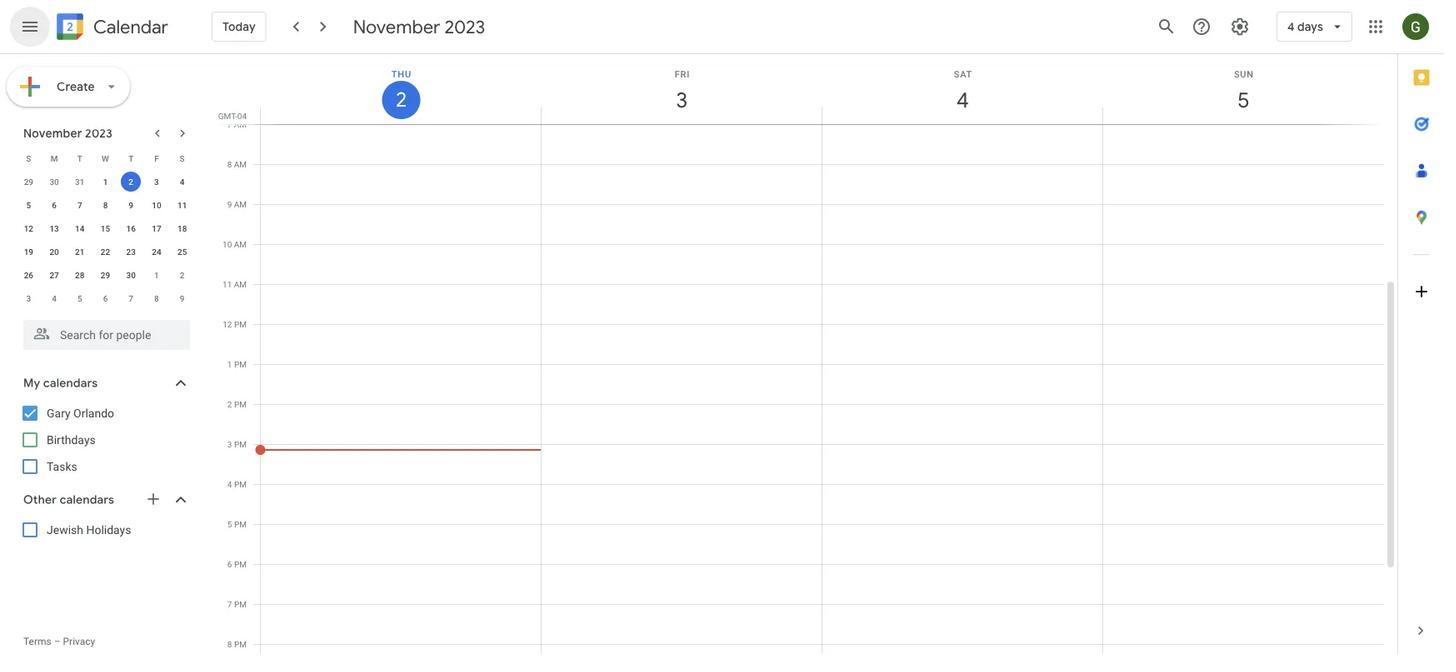 Task type: vqa. For each thing, say whether or not it's contained in the screenshot.


Task type: locate. For each thing, give the bounding box(es) containing it.
6 pm from the top
[[234, 519, 247, 529]]

7 down 30 element
[[129, 293, 133, 303]]

3 am from the top
[[234, 199, 247, 209]]

7 am
[[227, 119, 247, 129]]

december 6 element
[[95, 288, 115, 308]]

main drawer image
[[20, 17, 40, 37]]

12 element
[[19, 218, 39, 238]]

10
[[152, 200, 161, 210], [223, 239, 232, 249]]

None search field
[[0, 313, 207, 350]]

8 pm from the top
[[234, 599, 247, 609]]

gary
[[47, 406, 71, 420]]

4 up 11 element
[[180, 177, 185, 187]]

19 element
[[19, 242, 39, 262]]

1 down w
[[103, 177, 108, 187]]

am down 9 am
[[234, 239, 247, 249]]

10 up 11 am
[[223, 239, 232, 249]]

3 pm from the top
[[234, 399, 247, 409]]

29 down 22
[[101, 270, 110, 280]]

row up 2, today element
[[16, 147, 195, 170]]

10 inside grid
[[223, 239, 232, 249]]

7
[[227, 119, 232, 129], [77, 200, 82, 210], [129, 293, 133, 303], [227, 599, 232, 609]]

am
[[234, 119, 247, 129], [234, 159, 247, 169], [234, 199, 247, 209], [234, 239, 247, 249], [234, 279, 247, 289]]

1 vertical spatial 2023
[[85, 126, 113, 141]]

6 pm
[[227, 559, 247, 569]]

27
[[49, 270, 59, 280]]

0 vertical spatial 10
[[152, 200, 161, 210]]

3 down fri
[[675, 86, 687, 114]]

8 inside december 8 element
[[154, 293, 159, 303]]

0 horizontal spatial 11
[[178, 200, 187, 210]]

1 vertical spatial 10
[[223, 239, 232, 249]]

1 horizontal spatial 12
[[223, 319, 232, 329]]

9 for 9 am
[[227, 199, 232, 209]]

1 up december 8 element
[[154, 270, 159, 280]]

settings menu image
[[1230, 17, 1250, 37]]

calendars up gary orlando
[[43, 376, 98, 391]]

am for 8 am
[[234, 159, 247, 169]]

12 down 11 am
[[223, 319, 232, 329]]

4 down 27 element
[[52, 293, 57, 303]]

24 element
[[147, 242, 167, 262]]

december 8 element
[[147, 288, 167, 308]]

1 inside grid
[[227, 359, 232, 369]]

1 vertical spatial 6
[[103, 293, 108, 303]]

0 horizontal spatial november 2023
[[23, 126, 113, 141]]

tab list
[[1399, 54, 1445, 608]]

pm up 5 pm
[[234, 479, 247, 489]]

2 horizontal spatial 9
[[227, 199, 232, 209]]

1 vertical spatial 29
[[101, 270, 110, 280]]

pm up 1 pm
[[234, 319, 247, 329]]

5 row from the top
[[16, 240, 195, 263]]

1
[[103, 177, 108, 187], [154, 270, 159, 280], [227, 359, 232, 369]]

2 vertical spatial 6
[[227, 559, 232, 569]]

0 horizontal spatial 10
[[152, 200, 161, 210]]

pm up 3 pm
[[234, 399, 247, 409]]

0 vertical spatial calendars
[[43, 376, 98, 391]]

pm for 1 pm
[[234, 359, 247, 369]]

1 horizontal spatial 1
[[154, 270, 159, 280]]

am for 11 am
[[234, 279, 247, 289]]

2 horizontal spatial 6
[[227, 559, 232, 569]]

29 for october 29 element
[[24, 177, 33, 187]]

4 for 4 days
[[1288, 19, 1295, 34]]

0 horizontal spatial t
[[77, 153, 82, 163]]

s
[[26, 153, 31, 163], [180, 153, 185, 163]]

s up october 29 element
[[26, 153, 31, 163]]

2 inside 2, today element
[[129, 177, 133, 187]]

f
[[154, 153, 159, 163]]

5 down sun
[[1237, 86, 1249, 114]]

2
[[395, 87, 406, 113], [129, 177, 133, 187], [180, 270, 185, 280], [227, 399, 232, 409]]

am down 8 am
[[234, 199, 247, 209]]

6 row from the top
[[16, 263, 195, 287]]

4 row from the top
[[16, 217, 195, 240]]

m
[[51, 153, 58, 163]]

row up the 29 "element"
[[16, 240, 195, 263]]

0 vertical spatial november
[[353, 15, 440, 38]]

8 down 7 pm
[[227, 639, 232, 649]]

pm up 8 pm
[[234, 599, 247, 609]]

am up the 12 pm
[[234, 279, 247, 289]]

2 pm
[[227, 399, 247, 409]]

calendars up the jewish holidays
[[60, 493, 114, 508]]

28 element
[[70, 265, 90, 285]]

2 cell
[[118, 170, 144, 193]]

6 down the 29 "element"
[[103, 293, 108, 303]]

20 element
[[44, 242, 64, 262]]

row down the 29 "element"
[[16, 287, 195, 310]]

5 link
[[1225, 81, 1263, 119]]

november 2023 up m
[[23, 126, 113, 141]]

1 horizontal spatial 2023
[[445, 15, 485, 38]]

2 inside december 2 element
[[180, 270, 185, 280]]

am for 7 am
[[234, 119, 247, 129]]

0 vertical spatial 29
[[24, 177, 33, 187]]

17
[[152, 223, 161, 233]]

pm for 4 pm
[[234, 479, 247, 489]]

8
[[227, 159, 232, 169], [103, 200, 108, 210], [154, 293, 159, 303], [227, 639, 232, 649]]

28
[[75, 270, 85, 280]]

30 down m
[[49, 177, 59, 187]]

5
[[1237, 86, 1249, 114], [26, 200, 31, 210], [77, 293, 82, 303], [227, 519, 232, 529]]

calendars
[[43, 376, 98, 391], [60, 493, 114, 508]]

november 2023
[[353, 15, 485, 38], [23, 126, 113, 141]]

23 element
[[121, 242, 141, 262]]

30 down 23
[[126, 270, 136, 280]]

pm up 6 pm
[[234, 519, 247, 529]]

4
[[1288, 19, 1295, 34], [956, 86, 968, 114], [180, 177, 185, 187], [52, 293, 57, 303], [227, 479, 232, 489]]

pm for 7 pm
[[234, 599, 247, 609]]

6 inside "element"
[[103, 293, 108, 303]]

1 vertical spatial calendars
[[60, 493, 114, 508]]

2 pm from the top
[[234, 359, 247, 369]]

4 inside sat 4
[[956, 86, 968, 114]]

1 down the 12 pm
[[227, 359, 232, 369]]

4 am from the top
[[234, 239, 247, 249]]

5 am from the top
[[234, 279, 247, 289]]

pm down 7 pm
[[234, 639, 247, 649]]

1 am from the top
[[234, 119, 247, 129]]

30 for october 30 element
[[49, 177, 59, 187]]

0 vertical spatial 11
[[178, 200, 187, 210]]

calendar heading
[[90, 15, 168, 39]]

row
[[16, 147, 195, 170], [16, 170, 195, 193], [16, 193, 195, 217], [16, 217, 195, 240], [16, 240, 195, 263], [16, 263, 195, 287], [16, 287, 195, 310]]

0 vertical spatial 1
[[103, 177, 108, 187]]

16
[[126, 223, 136, 233]]

1 horizontal spatial 11
[[223, 279, 232, 289]]

2 inside thu 2
[[395, 87, 406, 113]]

4 for 4 pm
[[227, 479, 232, 489]]

7 row from the top
[[16, 287, 195, 310]]

s right f
[[180, 153, 185, 163]]

29
[[24, 177, 33, 187], [101, 270, 110, 280]]

1 s from the left
[[26, 153, 31, 163]]

2 s from the left
[[180, 153, 185, 163]]

0 vertical spatial 30
[[49, 177, 59, 187]]

0 horizontal spatial 30
[[49, 177, 59, 187]]

am up 9 am
[[234, 159, 247, 169]]

7 pm from the top
[[234, 559, 247, 569]]

3
[[675, 86, 687, 114], [154, 177, 159, 187], [26, 293, 31, 303], [227, 439, 232, 449]]

thu
[[392, 69, 412, 79]]

1 horizontal spatial 29
[[101, 270, 110, 280]]

12 for 12 pm
[[223, 319, 232, 329]]

11 for 11
[[178, 200, 187, 210]]

w
[[102, 153, 109, 163]]

october 31 element
[[70, 172, 90, 192]]

row up 22 element
[[16, 217, 195, 240]]

0 horizontal spatial november
[[23, 126, 82, 141]]

1 horizontal spatial november 2023
[[353, 15, 485, 38]]

1 vertical spatial 11
[[223, 279, 232, 289]]

days
[[1298, 19, 1324, 34]]

3 inside fri 3
[[675, 86, 687, 114]]

2 am from the top
[[234, 159, 247, 169]]

2 link
[[382, 81, 421, 119]]

4 inside december 4 element
[[52, 293, 57, 303]]

22 element
[[95, 242, 115, 262]]

1 horizontal spatial 30
[[126, 270, 136, 280]]

12 inside row group
[[24, 223, 33, 233]]

grid containing 3
[[213, 54, 1398, 654]]

7 for 7 pm
[[227, 599, 232, 609]]

t up 2 cell
[[129, 153, 134, 163]]

1 vertical spatial 12
[[223, 319, 232, 329]]

pm
[[234, 319, 247, 329], [234, 359, 247, 369], [234, 399, 247, 409], [234, 439, 247, 449], [234, 479, 247, 489], [234, 519, 247, 529], [234, 559, 247, 569], [234, 599, 247, 609], [234, 639, 247, 649]]

calendar
[[93, 15, 168, 39]]

13 element
[[44, 218, 64, 238]]

1 vertical spatial 30
[[126, 270, 136, 280]]

1 horizontal spatial 10
[[223, 239, 232, 249]]

9 up '10 am'
[[227, 199, 232, 209]]

4 up 5 pm
[[227, 479, 232, 489]]

9 down december 2 element
[[180, 293, 185, 303]]

holidays
[[86, 523, 131, 537]]

4 left "days"
[[1288, 19, 1295, 34]]

0 vertical spatial 12
[[24, 223, 33, 233]]

terms link
[[23, 636, 51, 648]]

2 t from the left
[[129, 153, 134, 163]]

7 up 8 pm
[[227, 599, 232, 609]]

4 column header
[[822, 54, 1104, 124]]

am up 8 am
[[234, 119, 247, 129]]

6 down 5 pm
[[227, 559, 232, 569]]

25
[[178, 247, 187, 257]]

11 am
[[223, 279, 247, 289]]

2 horizontal spatial 1
[[227, 359, 232, 369]]

12 up 19
[[24, 223, 33, 233]]

row group
[[16, 170, 195, 310]]

8 up 9 am
[[227, 159, 232, 169]]

october 29 element
[[19, 172, 39, 192]]

12 for 12
[[24, 223, 33, 233]]

sun 5
[[1235, 69, 1255, 114]]

pm up the 2 pm
[[234, 359, 247, 369]]

5 down october 29 element
[[26, 200, 31, 210]]

12 inside grid
[[223, 319, 232, 329]]

t up october 31 'element'
[[77, 153, 82, 163]]

11 inside row group
[[178, 200, 187, 210]]

november up thu
[[353, 15, 440, 38]]

pm for 6 pm
[[234, 559, 247, 569]]

row down w
[[16, 170, 195, 193]]

december 4 element
[[44, 288, 64, 308]]

0 horizontal spatial 6
[[52, 200, 57, 210]]

5 down 28 element
[[77, 293, 82, 303]]

0 horizontal spatial 12
[[24, 223, 33, 233]]

pm up 4 pm
[[234, 439, 247, 449]]

2 row from the top
[[16, 170, 195, 193]]

–
[[54, 636, 60, 648]]

11 down '10 am'
[[223, 279, 232, 289]]

Search for people text field
[[33, 320, 180, 350]]

15 element
[[95, 218, 115, 238]]

2023
[[445, 15, 485, 38], [85, 126, 113, 141]]

12
[[24, 223, 33, 233], [223, 319, 232, 329]]

october 30 element
[[44, 172, 64, 192]]

9 pm from the top
[[234, 639, 247, 649]]

other
[[23, 493, 57, 508]]

november up m
[[23, 126, 82, 141]]

4 inside '4 days' 'dropdown button'
[[1288, 19, 1295, 34]]

1 horizontal spatial t
[[129, 153, 134, 163]]

december 1 element
[[147, 265, 167, 285]]

7 inside december 7 element
[[129, 293, 133, 303]]

november 2023 up thu
[[353, 15, 485, 38]]

0 horizontal spatial s
[[26, 153, 31, 163]]

11
[[178, 200, 187, 210], [223, 279, 232, 289]]

my calendars button
[[3, 370, 207, 397]]

row up 15 element
[[16, 193, 195, 217]]

pm for 12 pm
[[234, 319, 247, 329]]

16 element
[[121, 218, 141, 238]]

30
[[49, 177, 59, 187], [126, 270, 136, 280]]

4 pm from the top
[[234, 439, 247, 449]]

6
[[52, 200, 57, 210], [103, 293, 108, 303], [227, 559, 232, 569]]

t
[[77, 153, 82, 163], [129, 153, 134, 163]]

sun
[[1235, 69, 1255, 79]]

7 left 04 at the left top of page
[[227, 119, 232, 129]]

1 horizontal spatial s
[[180, 153, 185, 163]]

birthdays
[[47, 433, 96, 447]]

4 down the sat
[[956, 86, 968, 114]]

9
[[227, 199, 232, 209], [129, 200, 133, 210], [180, 293, 185, 303]]

9 down 2, today element
[[129, 200, 133, 210]]

fri
[[675, 69, 690, 79]]

grid
[[213, 54, 1398, 654]]

1 row from the top
[[16, 147, 195, 170]]

10 up 17
[[152, 200, 161, 210]]

5 pm
[[227, 519, 247, 529]]

sat
[[954, 69, 973, 79]]

1 pm from the top
[[234, 319, 247, 329]]

pm for 5 pm
[[234, 519, 247, 529]]

november
[[353, 15, 440, 38], [23, 126, 82, 141]]

4 pm
[[227, 479, 247, 489]]

1 vertical spatial november
[[23, 126, 82, 141]]

row containing 12
[[16, 217, 195, 240]]

9 inside grid
[[227, 199, 232, 209]]

11 inside grid
[[223, 279, 232, 289]]

6 for 6 pm
[[227, 559, 232, 569]]

30 element
[[121, 265, 141, 285]]

10 inside 10 element
[[152, 200, 161, 210]]

calendar element
[[53, 10, 168, 47]]

5 pm from the top
[[234, 479, 247, 489]]

24
[[152, 247, 161, 257]]

pm down 5 pm
[[234, 559, 247, 569]]

29 left october 30 element
[[24, 177, 33, 187]]

3 row from the top
[[16, 193, 195, 217]]

1 horizontal spatial 9
[[180, 293, 185, 303]]

december 3 element
[[19, 288, 39, 308]]

pm for 3 pm
[[234, 439, 247, 449]]

row up december 6 "element"
[[16, 263, 195, 287]]

2 vertical spatial 1
[[227, 359, 232, 369]]

1 vertical spatial november 2023
[[23, 126, 113, 141]]

11 for 11 am
[[223, 279, 232, 289]]

29 inside "element"
[[101, 270, 110, 280]]

0 horizontal spatial 29
[[24, 177, 33, 187]]

6 down october 30 element
[[52, 200, 57, 210]]

am for 9 am
[[234, 199, 247, 209]]

1 pm
[[227, 359, 247, 369]]

terms – privacy
[[23, 636, 95, 648]]

8 down december 1 element
[[154, 293, 159, 303]]

8 up 15 element
[[103, 200, 108, 210]]

1 vertical spatial 1
[[154, 270, 159, 280]]

11 up 18
[[178, 200, 187, 210]]

1 horizontal spatial 6
[[103, 293, 108, 303]]



Task type: describe. For each thing, give the bounding box(es) containing it.
jewish
[[47, 523, 83, 537]]

gmt-04
[[218, 111, 247, 121]]

10 element
[[147, 195, 167, 215]]

december 2 element
[[172, 265, 192, 285]]

pm for 2 pm
[[234, 399, 247, 409]]

9 for december 9 element
[[180, 293, 185, 303]]

12 pm
[[223, 319, 247, 329]]

privacy
[[63, 636, 95, 648]]

6 for december 6 "element"
[[103, 293, 108, 303]]

jewish holidays
[[47, 523, 131, 537]]

3 up 4 pm
[[227, 439, 232, 449]]

0 vertical spatial november 2023
[[353, 15, 485, 38]]

fri 3
[[675, 69, 690, 114]]

27 element
[[44, 265, 64, 285]]

2 column header
[[260, 54, 542, 124]]

2 for 2 pm
[[227, 399, 232, 409]]

8 am
[[227, 159, 247, 169]]

11 element
[[172, 195, 192, 215]]

orlando
[[73, 406, 114, 420]]

calendars for my calendars
[[43, 376, 98, 391]]

7 up 14 element
[[77, 200, 82, 210]]

december 7 element
[[121, 288, 141, 308]]

18
[[178, 223, 187, 233]]

row containing 26
[[16, 263, 195, 287]]

am for 10 am
[[234, 239, 247, 249]]

1 t from the left
[[77, 153, 82, 163]]

row containing 19
[[16, 240, 195, 263]]

15
[[101, 223, 110, 233]]

17 element
[[147, 218, 167, 238]]

13
[[49, 223, 59, 233]]

create button
[[7, 67, 130, 107]]

5 column header
[[1103, 54, 1385, 124]]

add other calendars image
[[145, 491, 162, 508]]

8 for 8 am
[[227, 159, 232, 169]]

25 element
[[172, 242, 192, 262]]

5 up 6 pm
[[227, 519, 232, 529]]

gmt-
[[218, 111, 237, 121]]

today button
[[212, 7, 267, 47]]

december 9 element
[[172, 288, 192, 308]]

7 for 7 am
[[227, 119, 232, 129]]

row containing 29
[[16, 170, 195, 193]]

create
[[57, 79, 95, 94]]

3 down 26 element
[[26, 293, 31, 303]]

other calendars button
[[3, 487, 207, 514]]

2, today element
[[121, 172, 141, 192]]

privacy link
[[63, 636, 95, 648]]

20
[[49, 247, 59, 257]]

4 for december 4 element
[[52, 293, 57, 303]]

my
[[23, 376, 40, 391]]

30 for 30 element
[[126, 270, 136, 280]]

pm for 8 pm
[[234, 639, 247, 649]]

4 days
[[1288, 19, 1324, 34]]

today
[[223, 19, 256, 34]]

0 horizontal spatial 2023
[[85, 126, 113, 141]]

3 link
[[663, 81, 702, 119]]

14 element
[[70, 218, 90, 238]]

terms
[[23, 636, 51, 648]]

1 for december 1 element
[[154, 270, 159, 280]]

4 days button
[[1277, 7, 1353, 47]]

1 horizontal spatial november
[[353, 15, 440, 38]]

2 for 2, today element
[[129, 177, 133, 187]]

9 am
[[227, 199, 247, 209]]

0 horizontal spatial 1
[[103, 177, 108, 187]]

19
[[24, 247, 33, 257]]

3 down f
[[154, 177, 159, 187]]

my calendars
[[23, 376, 98, 391]]

sat 4
[[954, 69, 973, 114]]

december 5 element
[[70, 288, 90, 308]]

10 for 10 am
[[223, 239, 232, 249]]

10 for 10
[[152, 200, 161, 210]]

21
[[75, 247, 85, 257]]

04
[[237, 111, 247, 121]]

26
[[24, 270, 33, 280]]

calendars for other calendars
[[60, 493, 114, 508]]

row containing s
[[16, 147, 195, 170]]

gary orlando
[[47, 406, 114, 420]]

other calendars
[[23, 493, 114, 508]]

7 pm
[[227, 599, 247, 609]]

22
[[101, 247, 110, 257]]

0 horizontal spatial 9
[[129, 200, 133, 210]]

row containing 5
[[16, 193, 195, 217]]

row containing 3
[[16, 287, 195, 310]]

29 element
[[95, 265, 115, 285]]

8 pm
[[227, 639, 247, 649]]

my calendars list
[[3, 400, 207, 480]]

31
[[75, 177, 85, 187]]

0 vertical spatial 2023
[[445, 15, 485, 38]]

3 column header
[[541, 54, 823, 124]]

7 for december 7 element
[[129, 293, 133, 303]]

row group containing 29
[[16, 170, 195, 310]]

november 2023 grid
[[16, 147, 195, 310]]

5 inside sun 5
[[1237, 86, 1249, 114]]

23
[[126, 247, 136, 257]]

2 for december 2 element
[[180, 270, 185, 280]]

thu 2
[[392, 69, 412, 113]]

26 element
[[19, 265, 39, 285]]

14
[[75, 223, 85, 233]]

4 link
[[944, 81, 982, 119]]

18 element
[[172, 218, 192, 238]]

29 for the 29 "element"
[[101, 270, 110, 280]]

1 for 1 pm
[[227, 359, 232, 369]]

tasks
[[47, 460, 77, 474]]

21 element
[[70, 242, 90, 262]]

0 vertical spatial 6
[[52, 200, 57, 210]]

3 pm
[[227, 439, 247, 449]]

8 for december 8 element
[[154, 293, 159, 303]]

10 am
[[223, 239, 247, 249]]

8 for 8 pm
[[227, 639, 232, 649]]



